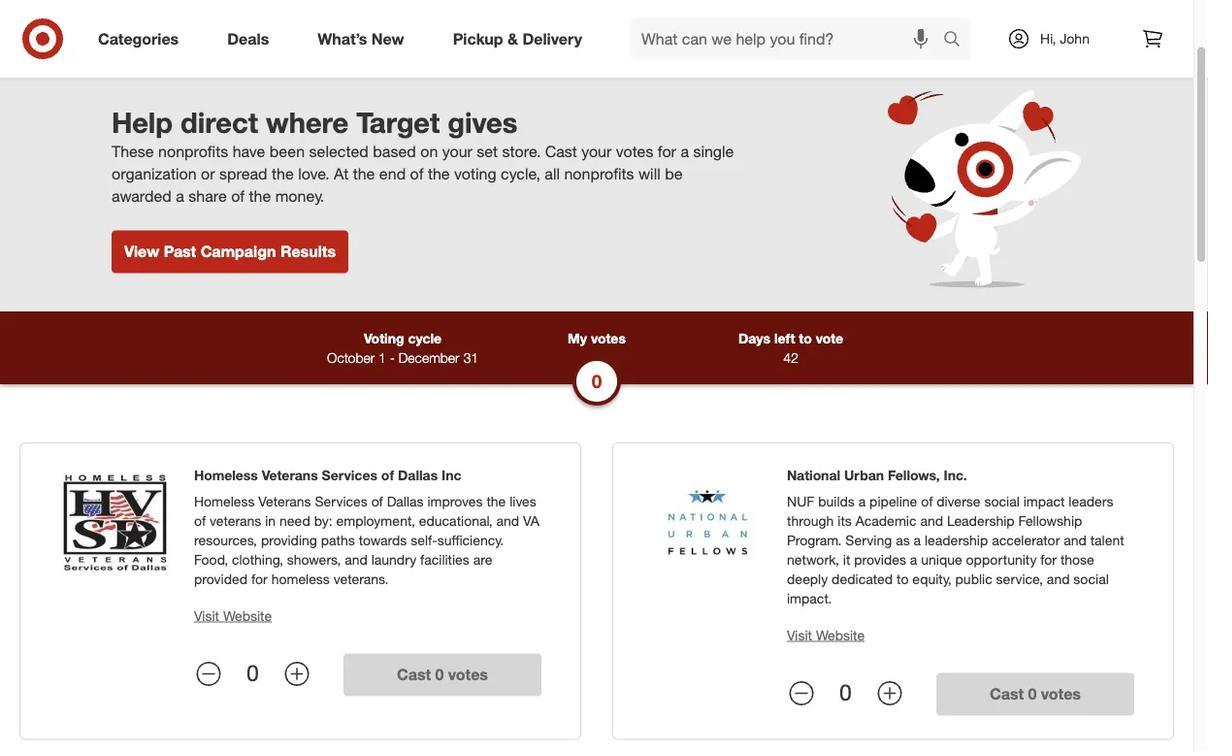 Task type: describe. For each thing, give the bounding box(es) containing it.
set
[[477, 142, 498, 161]]

public
[[955, 570, 992, 587]]

inc
[[442, 467, 461, 484]]

partners
[[662, 9, 732, 31]]

these
[[112, 142, 154, 161]]

days
[[738, 330, 771, 347]]

hi,
[[1040, 30, 1056, 47]]

fellows,
[[888, 467, 940, 484]]

impact.
[[787, 590, 832, 607]]

target
[[356, 106, 440, 140]]

clothing,
[[232, 551, 283, 568]]

serving
[[846, 531, 892, 548]]

the inside the homeless veterans services of dallas inc homeless veterans services of dallas improves the lives of veterans in need by: employment, educational, and va resources, providing paths towards self-sufficiency. food, clothing, showers, and laundry facilities are provided for homeless veterans.
[[487, 493, 506, 510]]

deeply
[[787, 570, 828, 587]]

pipeline
[[870, 493, 917, 510]]

target circle logo image
[[221, 1, 369, 42]]

activity
[[892, 9, 953, 31]]

for inside the homeless veterans services of dallas inc homeless veterans services of dallas improves the lives of veterans in need by: employment, educational, and va resources, providing paths towards self-sufficiency. food, clothing, showers, and laundry facilities are provided for homeless veterans.
[[251, 570, 268, 587]]

nuf
[[787, 493, 814, 510]]

those
[[1061, 551, 1094, 568]]

cast 0 votes for public
[[990, 685, 1081, 703]]

service,
[[996, 570, 1043, 587]]

awarded
[[112, 186, 172, 205]]

towards
[[359, 531, 407, 548]]

of inside "national urban fellows, inc. nuf builds a pipeline of diverse social impact leaders through   its academic and leadership fellowship program. serving as a leadership accelerator and talent network, it provides a unique opportunity for those deeply dedicated to equity, public service, and social impact."
[[921, 493, 933, 510]]

help direct where target gives these nonprofits have been selected based on your set store. cast your votes for a single organization or spread the love. at the end of the voting cycle, all nonprofits will be awarded a share of the money.
[[112, 106, 734, 205]]

selected
[[309, 142, 369, 161]]

december
[[399, 349, 459, 366]]

offers
[[451, 9, 501, 31]]

cycle
[[408, 330, 442, 347]]

fellowship
[[1018, 512, 1082, 529]]

1 your from the left
[[442, 142, 472, 161]]

program.
[[787, 531, 842, 548]]

-
[[390, 349, 395, 366]]

1 vertical spatial dallas
[[387, 493, 424, 510]]

showers,
[[287, 551, 341, 568]]

network,
[[787, 551, 839, 568]]

national
[[787, 467, 840, 484]]

pickup & delivery
[[453, 29, 582, 48]]

31
[[463, 349, 478, 366]]

view past campaign results
[[124, 242, 336, 261]]

a up be in the right top of the page
[[681, 142, 689, 161]]

1 vertical spatial veterans
[[258, 493, 311, 510]]

where
[[266, 106, 349, 140]]

on
[[420, 142, 438, 161]]

provides
[[854, 551, 906, 568]]

and up those
[[1064, 531, 1087, 548]]

1 vertical spatial services
[[315, 493, 368, 510]]

cycle,
[[501, 164, 540, 183]]

spread
[[219, 164, 267, 183]]

pickup
[[453, 29, 503, 48]]

offers link
[[443, 3, 508, 40]]

0 vertical spatial social
[[984, 493, 1020, 510]]

money.
[[275, 186, 324, 205]]

1 horizontal spatial nonprofits
[[564, 164, 634, 183]]

vote
[[816, 330, 843, 347]]

have
[[233, 142, 265, 161]]

facilities
[[420, 551, 470, 568]]

at
[[334, 164, 349, 183]]

to inside days left to vote 42
[[799, 330, 812, 347]]

impact
[[1023, 493, 1065, 510]]

organization
[[112, 164, 197, 183]]

categories
[[98, 29, 179, 48]]

categories link
[[82, 17, 203, 60]]

and down those
[[1047, 570, 1070, 587]]

1
[[378, 349, 386, 366]]

gives
[[448, 106, 517, 140]]

visit for nuf builds a pipeline of diverse social impact leaders through   its academic and leadership fellowship program. serving as a leadership accelerator and talent network, it provides a unique opportunity for those deeply dedicated to equity, public service, and social impact.
[[787, 626, 812, 643]]

veterans
[[210, 512, 261, 529]]

a right as
[[914, 531, 921, 548]]

been
[[270, 142, 305, 161]]

past
[[164, 242, 196, 261]]

search button
[[935, 17, 981, 64]]

what's new link
[[301, 17, 429, 60]]

partners link
[[655, 3, 740, 40]]

unique
[[921, 551, 962, 568]]

bonus
[[555, 9, 608, 31]]

bonus link
[[547, 3, 616, 40]]

website for provided
[[223, 607, 272, 624]]

are
[[473, 551, 492, 568]]

va
[[523, 512, 539, 529]]

visit website for provided
[[194, 607, 272, 624]]

accelerator
[[992, 531, 1060, 548]]

national urban fellows, inc. nuf builds a pipeline of diverse social impact leaders through   its academic and leadership fellowship program. serving as a leadership accelerator and talent network, it provides a unique opportunity for those deeply dedicated to equity, public service, and social impact.
[[787, 467, 1124, 607]]

dedicated
[[832, 570, 893, 587]]

resources,
[[194, 531, 257, 548]]

end
[[379, 164, 406, 183]]

results
[[280, 242, 336, 261]]

voting for voting cycle october 1 - december 31
[[364, 330, 404, 347]]

my votes
[[568, 330, 626, 347]]

lives
[[510, 493, 536, 510]]

opportunity
[[966, 551, 1037, 568]]

what's
[[318, 29, 367, 48]]

improves
[[427, 493, 483, 510]]

voting link
[[779, 3, 846, 40]]

and up leadership
[[920, 512, 943, 529]]

deals
[[227, 29, 269, 48]]

1 homeless from the top
[[194, 467, 258, 484]]



Task type: locate. For each thing, give the bounding box(es) containing it.
visit website down provided
[[194, 607, 272, 624]]

visit website link for provided
[[194, 607, 272, 624]]

love.
[[298, 164, 330, 183]]

0 vertical spatial nonprofits
[[158, 142, 228, 161]]

store.
[[502, 142, 541, 161]]

delivery
[[522, 29, 582, 48]]

2 homeless from the top
[[194, 493, 255, 510]]

0 vertical spatial homeless
[[194, 467, 258, 484]]

for
[[658, 142, 676, 161], [1041, 551, 1057, 568], [251, 570, 268, 587]]

or
[[201, 164, 215, 183]]

visit website down impact.
[[787, 626, 865, 643]]

visit website link for dedicated
[[787, 626, 865, 643]]

all
[[545, 164, 560, 183]]

leadership
[[947, 512, 1015, 529]]

0 vertical spatial voting
[[787, 9, 838, 31]]

activity link
[[885, 3, 960, 40]]

to left the equity,
[[897, 570, 909, 587]]

cast for national urban fellows, inc. nuf builds a pipeline of diverse social impact leaders through   its academic and leadership fellowship program. serving as a leadership accelerator and talent network, it provides a unique opportunity for those deeply dedicated to equity, public service, and social impact.
[[990, 685, 1024, 703]]

dallas up employment,
[[387, 493, 424, 510]]

1 vertical spatial for
[[1041, 551, 1057, 568]]

1 vertical spatial cast
[[397, 665, 431, 684]]

1 vertical spatial homeless
[[194, 493, 255, 510]]

2 vertical spatial for
[[251, 570, 268, 587]]

will
[[639, 164, 661, 183]]

1 horizontal spatial your
[[582, 142, 612, 161]]

voting inside voting cycle october 1 - december 31
[[364, 330, 404, 347]]

the
[[272, 164, 294, 183], [353, 164, 375, 183], [428, 164, 450, 183], [249, 186, 271, 205], [487, 493, 506, 510]]

and left va
[[496, 512, 519, 529]]

equity,
[[912, 570, 952, 587]]

0 vertical spatial visit website
[[194, 607, 272, 624]]

your
[[442, 142, 472, 161], [582, 142, 612, 161]]

dallas
[[398, 467, 438, 484], [387, 493, 424, 510]]

talent
[[1090, 531, 1124, 548]]

the left the lives
[[487, 493, 506, 510]]

visit down impact.
[[787, 626, 812, 643]]

sufficiency.
[[437, 531, 504, 548]]

0 vertical spatial cast 0 votes
[[397, 665, 488, 684]]

0 horizontal spatial for
[[251, 570, 268, 587]]

academic
[[856, 512, 917, 529]]

0 vertical spatial website
[[223, 607, 272, 624]]

visit for homeless veterans services of dallas improves the lives of veterans in need by: employment, educational, and va resources, providing paths towards self-sufficiency. food, clothing, showers, and laundry facilities are provided for homeless veterans.
[[194, 607, 219, 624]]

urban
[[844, 467, 884, 484]]

cast inside help direct where target gives these nonprofits have been selected based on your set store. cast your votes for a single organization or spread the love. at the end of the voting cycle, all nonprofits will be awarded a share of the money.
[[545, 142, 577, 161]]

its
[[838, 512, 852, 529]]

0 horizontal spatial voting
[[364, 330, 404, 347]]

1 vertical spatial cast 0 votes
[[990, 685, 1081, 703]]

42
[[783, 349, 798, 366]]

1 horizontal spatial cast 0 votes
[[990, 685, 1081, 703]]

voting cycle october 1 - december 31
[[327, 330, 478, 366]]

1 horizontal spatial to
[[897, 570, 909, 587]]

voting
[[454, 164, 496, 183]]

for left those
[[1041, 551, 1057, 568]]

what's new
[[318, 29, 404, 48]]

pickup & delivery link
[[436, 17, 607, 60]]

for inside "national urban fellows, inc. nuf builds a pipeline of diverse social impact leaders through   its academic and leadership fellowship program. serving as a leadership accelerator and talent network, it provides a unique opportunity for those deeply dedicated to equity, public service, and social impact."
[[1041, 551, 1057, 568]]

diverse
[[937, 493, 981, 510]]

website for dedicated
[[816, 626, 865, 643]]

the down spread
[[249, 186, 271, 205]]

homeless
[[194, 467, 258, 484], [194, 493, 255, 510]]

0 vertical spatial dallas
[[398, 467, 438, 484]]

1 horizontal spatial website
[[816, 626, 865, 643]]

0 horizontal spatial visit website link
[[194, 607, 272, 624]]

builds
[[818, 493, 855, 510]]

voting for voting
[[787, 9, 838, 31]]

website down impact.
[[816, 626, 865, 643]]

by:
[[314, 512, 332, 529]]

self-
[[411, 531, 437, 548]]

2 horizontal spatial cast
[[990, 685, 1024, 703]]

campaign
[[201, 242, 276, 261]]

0 horizontal spatial visit
[[194, 607, 219, 624]]

a right builds
[[859, 493, 866, 510]]

hi, john
[[1040, 30, 1090, 47]]

cast 0 votes
[[397, 665, 488, 684], [990, 685, 1081, 703]]

1 vertical spatial nonprofits
[[564, 164, 634, 183]]

the right at
[[353, 164, 375, 183]]

votes inside help direct where target gives these nonprofits have been selected based on your set store. cast your votes for a single organization or spread the love. at the end of the voting cycle, all nonprofits will be awarded a share of the money.
[[616, 142, 653, 161]]

to
[[799, 330, 812, 347], [897, 570, 909, 587]]

0 horizontal spatial nonprofits
[[158, 142, 228, 161]]

search
[[935, 31, 981, 50]]

0 horizontal spatial website
[[223, 607, 272, 624]]

a
[[681, 142, 689, 161], [176, 186, 184, 205], [859, 493, 866, 510], [914, 531, 921, 548], [910, 551, 917, 568]]

1 vertical spatial voting
[[364, 330, 404, 347]]

1 vertical spatial website
[[816, 626, 865, 643]]

your right the store.
[[582, 142, 612, 161]]

0 horizontal spatial to
[[799, 330, 812, 347]]

0 horizontal spatial cast
[[397, 665, 431, 684]]

1 vertical spatial visit website
[[787, 626, 865, 643]]

0 vertical spatial cast
[[545, 142, 577, 161]]

to right left
[[799, 330, 812, 347]]

visit website link down provided
[[194, 607, 272, 624]]

dallas left inc
[[398, 467, 438, 484]]

0 vertical spatial to
[[799, 330, 812, 347]]

voting inside voting link
[[787, 9, 838, 31]]

nonprofits up or
[[158, 142, 228, 161]]

0 horizontal spatial cast 0 votes
[[397, 665, 488, 684]]

0 vertical spatial for
[[658, 142, 676, 161]]

visit down provided
[[194, 607, 219, 624]]

1 vertical spatial visit website link
[[787, 626, 865, 643]]

my
[[568, 330, 587, 347]]

services up the "by:"
[[315, 493, 368, 510]]

nonprofits right all
[[564, 164, 634, 183]]

website down provided
[[223, 607, 272, 624]]

social down those
[[1074, 570, 1109, 587]]

2 your from the left
[[582, 142, 612, 161]]

the down the been
[[272, 164, 294, 183]]

0 vertical spatial visit
[[194, 607, 219, 624]]

and up veterans.
[[345, 551, 368, 568]]

visit website
[[194, 607, 272, 624], [787, 626, 865, 643]]

provided
[[194, 570, 248, 587]]

your right on
[[442, 142, 472, 161]]

visit website link down impact.
[[787, 626, 865, 643]]

0
[[592, 370, 602, 393], [246, 659, 259, 687], [435, 665, 444, 684], [839, 679, 852, 706], [1028, 685, 1037, 703]]

1 horizontal spatial voting
[[787, 9, 838, 31]]

0 horizontal spatial social
[[984, 493, 1020, 510]]

0 vertical spatial veterans
[[262, 467, 318, 484]]

need
[[279, 512, 310, 529]]

be
[[665, 164, 683, 183]]

leaders
[[1069, 493, 1114, 510]]

nonprofits
[[158, 142, 228, 161], [564, 164, 634, 183]]

1 vertical spatial to
[[897, 570, 909, 587]]

it
[[843, 551, 850, 568]]

days left to vote 42
[[738, 330, 843, 366]]

single
[[693, 142, 734, 161]]

and
[[496, 512, 519, 529], [920, 512, 943, 529], [1064, 531, 1087, 548], [345, 551, 368, 568], [1047, 570, 1070, 587]]

social up leadership on the right bottom of page
[[984, 493, 1020, 510]]

to inside "national urban fellows, inc. nuf builds a pipeline of diverse social impact leaders through   its academic and leadership fellowship program. serving as a leadership accelerator and talent network, it provides a unique opportunity for those deeply dedicated to equity, public service, and social impact."
[[897, 570, 909, 587]]

a up the equity,
[[910, 551, 917, 568]]

through
[[787, 512, 834, 529]]

visit
[[194, 607, 219, 624], [787, 626, 812, 643]]

based
[[373, 142, 416, 161]]

social
[[984, 493, 1020, 510], [1074, 570, 1109, 587]]

for down clothing,
[[251, 570, 268, 587]]

providing
[[261, 531, 317, 548]]

website
[[223, 607, 272, 624], [816, 626, 865, 643]]

0 vertical spatial visit website link
[[194, 607, 272, 624]]

1 vertical spatial social
[[1074, 570, 1109, 587]]

cast 0 votes for veterans.
[[397, 665, 488, 684]]

2 horizontal spatial for
[[1041, 551, 1057, 568]]

1 horizontal spatial visit
[[787, 626, 812, 643]]

food,
[[194, 551, 228, 568]]

cast for homeless veterans services of dallas inc homeless veterans services of dallas improves the lives of veterans in need by: employment, educational, and va resources, providing paths towards self-sufficiency. food, clothing, showers, and laundry facilities are provided for homeless veterans.
[[397, 665, 431, 684]]

0 horizontal spatial visit website
[[194, 607, 272, 624]]

employment,
[[336, 512, 415, 529]]

1 vertical spatial visit
[[787, 626, 812, 643]]

services up employment,
[[322, 467, 377, 484]]

veterans.
[[334, 570, 388, 587]]

0 horizontal spatial your
[[442, 142, 472, 161]]

visit website for dedicated
[[787, 626, 865, 643]]

john
[[1060, 30, 1090, 47]]

the down on
[[428, 164, 450, 183]]

1 horizontal spatial visit website
[[787, 626, 865, 643]]

What can we help you find? suggestions appear below search field
[[630, 17, 948, 60]]

for up be in the right top of the page
[[658, 142, 676, 161]]

in
[[265, 512, 276, 529]]

help
[[112, 106, 173, 140]]

0 vertical spatial services
[[322, 467, 377, 484]]

of
[[410, 164, 424, 183], [231, 186, 245, 205], [381, 467, 394, 484], [371, 493, 383, 510], [921, 493, 933, 510], [194, 512, 206, 529]]

1 horizontal spatial for
[[658, 142, 676, 161]]

2 vertical spatial cast
[[990, 685, 1024, 703]]

a left share
[[176, 186, 184, 205]]

1 horizontal spatial cast
[[545, 142, 577, 161]]

1 horizontal spatial social
[[1074, 570, 1109, 587]]

for inside help direct where target gives these nonprofits have been selected based on your set store. cast your votes for a single organization or spread the love. at the end of the voting cycle, all nonprofits will be awarded a share of the money.
[[658, 142, 676, 161]]

1 horizontal spatial visit website link
[[787, 626, 865, 643]]

as
[[896, 531, 910, 548]]



Task type: vqa. For each thing, say whether or not it's contained in the screenshot.
'Home Deals' on the left bottom
no



